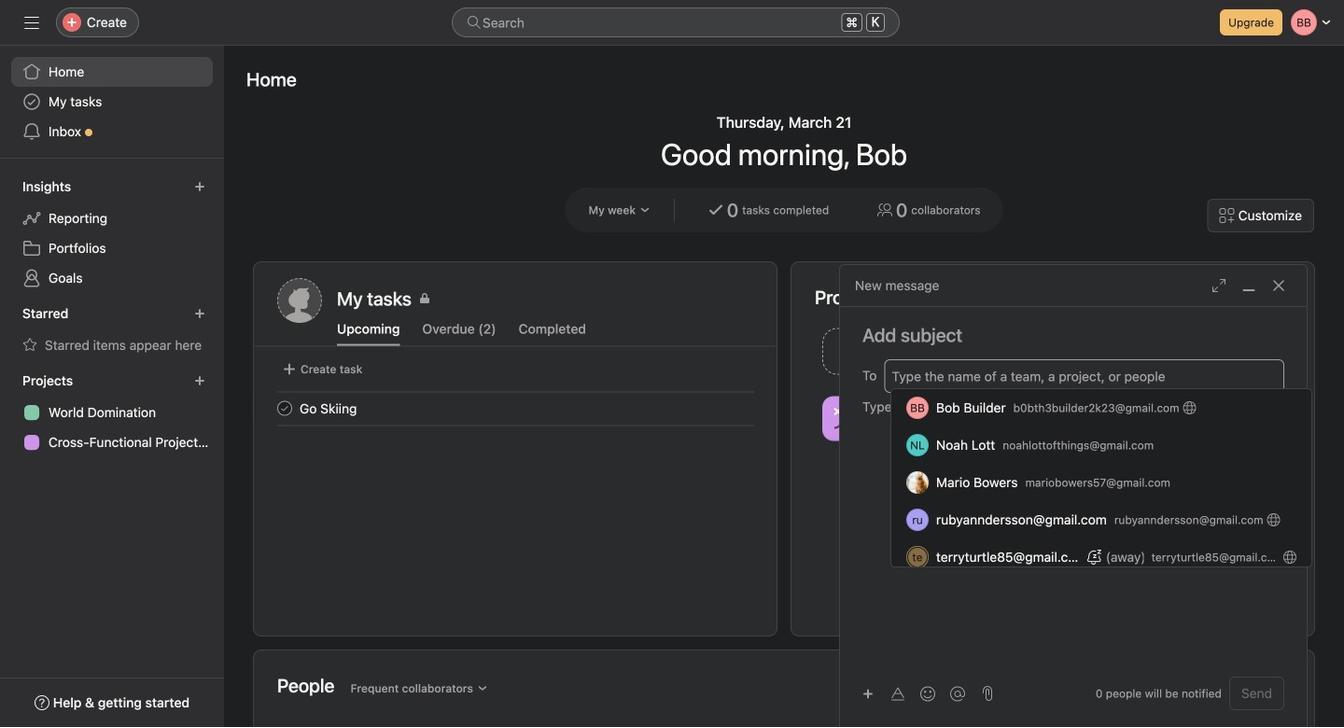 Task type: locate. For each thing, give the bounding box(es) containing it.
new insights image
[[194, 181, 205, 192]]

at mention image
[[950, 687, 965, 702]]

1 horizontal spatial list item
[[815, 323, 1053, 380]]

list item
[[815, 323, 1053, 380], [255, 392, 777, 425]]

expand popout to full screen image
[[1212, 278, 1227, 293]]

add profile photo image
[[277, 278, 322, 323]]

dialog
[[840, 265, 1307, 727]]

new project or portfolio image
[[194, 375, 205, 386]]

0 vertical spatial list item
[[815, 323, 1053, 380]]

Mark complete checkbox
[[274, 397, 296, 420]]

starred element
[[0, 297, 224, 364]]

hide sidebar image
[[24, 15, 39, 30]]

Add subject text field
[[840, 322, 1307, 348]]

None field
[[452, 7, 900, 37]]

close image
[[1271, 278, 1286, 293]]

insert an object image
[[863, 688, 874, 700]]

option
[[892, 501, 1312, 539]]

toolbar
[[855, 680, 975, 707]]

0 horizontal spatial list item
[[255, 392, 777, 425]]



Task type: vqa. For each thing, say whether or not it's contained in the screenshot.
field
yes



Task type: describe. For each thing, give the bounding box(es) containing it.
insights element
[[0, 170, 224, 297]]

1 vertical spatial list item
[[255, 392, 777, 425]]

mark complete image
[[274, 397, 296, 420]]

line_and_symbols image
[[834, 407, 856, 430]]

Type the name of a team, a project, or people text field
[[892, 365, 1274, 387]]

rocket image
[[1072, 340, 1095, 363]]

global element
[[0, 46, 224, 158]]

minimize image
[[1242, 278, 1257, 293]]

add items to starred image
[[194, 308, 205, 319]]

projects element
[[0, 364, 224, 461]]

Search tasks, projects, and more text field
[[452, 7, 900, 37]]



